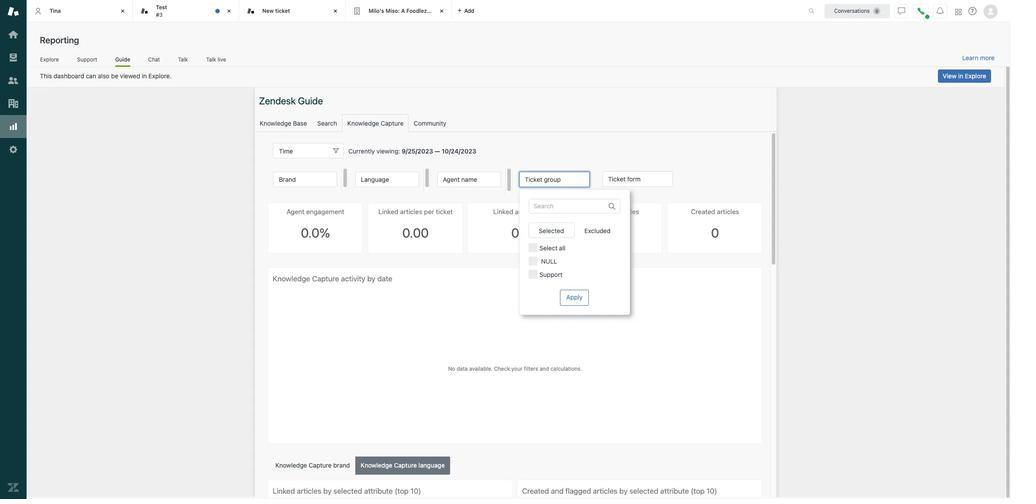 Task type: locate. For each thing, give the bounding box(es) containing it.
customers image
[[8, 75, 19, 86]]

zendesk support image
[[8, 6, 19, 17]]

tabs tab list
[[27, 0, 800, 22]]

in right viewed
[[142, 72, 147, 80]]

talk inside 'link'
[[206, 56, 216, 63]]

organizations image
[[8, 98, 19, 109]]

dashboard
[[54, 72, 84, 80]]

get started image
[[8, 29, 19, 40]]

talk left live
[[206, 56, 216, 63]]

close image for milo's miso: a foodlez subsidiary
[[437, 7, 446, 16]]

close image left add dropdown button
[[437, 7, 446, 16]]

explore
[[40, 56, 59, 63], [965, 72, 987, 80]]

view in explore button
[[938, 70, 991, 83]]

in inside button
[[959, 72, 964, 80]]

learn
[[963, 54, 979, 62]]

milo's miso: a foodlez subsidiary
[[369, 7, 456, 14]]

0 horizontal spatial in
[[142, 72, 147, 80]]

explore up this
[[40, 56, 59, 63]]

talk for talk live
[[206, 56, 216, 63]]

learn more
[[963, 54, 995, 62]]

0 vertical spatial explore
[[40, 56, 59, 63]]

2 in from the left
[[959, 72, 964, 80]]

1 close image from the left
[[118, 7, 127, 16]]

test
[[156, 4, 167, 11]]

close image inside new ticket tab
[[331, 7, 340, 16]]

1 vertical spatial explore
[[965, 72, 987, 80]]

new ticket tab
[[239, 0, 346, 22]]

close image
[[118, 7, 127, 16], [225, 7, 234, 16], [331, 7, 340, 16], [437, 7, 446, 16]]

live
[[218, 56, 226, 63]]

1 horizontal spatial in
[[959, 72, 964, 80]]

2 close image from the left
[[225, 7, 234, 16]]

in
[[142, 72, 147, 80], [959, 72, 964, 80]]

talk live link
[[206, 56, 226, 66]]

reporting image
[[8, 121, 19, 133]]

4 close image from the left
[[437, 7, 446, 16]]

milo's
[[369, 7, 384, 14]]

in right view
[[959, 72, 964, 80]]

notifications image
[[937, 7, 944, 14]]

close image inside milo's miso: a foodlez subsidiary tab
[[437, 7, 446, 16]]

close image inside tina tab
[[118, 7, 127, 16]]

can
[[86, 72, 96, 80]]

talk right chat
[[178, 56, 188, 63]]

viewed
[[120, 72, 140, 80]]

close image left "new" at the left top
[[225, 7, 234, 16]]

chat link
[[148, 56, 160, 66]]

views image
[[8, 52, 19, 63]]

0 horizontal spatial talk
[[178, 56, 188, 63]]

this
[[40, 72, 52, 80]]

1 horizontal spatial talk
[[206, 56, 216, 63]]

conversations
[[834, 7, 870, 14]]

talk
[[178, 56, 188, 63], [206, 56, 216, 63]]

explore.
[[149, 72, 172, 80]]

add
[[464, 7, 474, 14]]

3 close image from the left
[[331, 7, 340, 16]]

zendesk products image
[[956, 9, 962, 15]]

close image left milo's
[[331, 7, 340, 16]]

1 talk from the left
[[178, 56, 188, 63]]

tab
[[133, 0, 239, 22]]

2 talk from the left
[[206, 56, 216, 63]]

tina tab
[[27, 0, 133, 22]]

close image left #3 at the left top
[[118, 7, 127, 16]]

1 horizontal spatial explore
[[965, 72, 987, 80]]

be
[[111, 72, 118, 80]]

test #3
[[156, 4, 167, 18]]

explore down "learn more" link
[[965, 72, 987, 80]]

tab containing test
[[133, 0, 239, 22]]

#3
[[156, 11, 163, 18]]

view
[[943, 72, 957, 80]]

support
[[77, 56, 97, 63]]

milo's miso: a foodlez subsidiary tab
[[346, 0, 456, 22]]

a
[[401, 7, 405, 14]]



Task type: describe. For each thing, give the bounding box(es) containing it.
subsidiary
[[429, 7, 456, 14]]

also
[[98, 72, 109, 80]]

this dashboard can also be viewed in explore.
[[40, 72, 172, 80]]

ticket
[[275, 7, 290, 14]]

chat
[[148, 56, 160, 63]]

guide link
[[115, 56, 130, 67]]

talk for talk
[[178, 56, 188, 63]]

guide
[[115, 56, 130, 63]]

view in explore
[[943, 72, 987, 80]]

zendesk image
[[8, 483, 19, 494]]

get help image
[[969, 7, 977, 15]]

talk live
[[206, 56, 226, 63]]

talk link
[[178, 56, 188, 66]]

0 horizontal spatial explore
[[40, 56, 59, 63]]

button displays agent's chat status as invisible. image
[[898, 7, 905, 14]]

new ticket
[[262, 7, 290, 14]]

main element
[[0, 0, 27, 500]]

explore link
[[40, 56, 59, 66]]

explore inside button
[[965, 72, 987, 80]]

learn more link
[[963, 54, 995, 62]]

close image for new ticket
[[331, 7, 340, 16]]

reporting
[[40, 35, 79, 45]]

foodlez
[[407, 7, 427, 14]]

add button
[[452, 0, 480, 22]]

1 in from the left
[[142, 72, 147, 80]]

close image for tina
[[118, 7, 127, 16]]

support link
[[77, 56, 98, 66]]

conversations button
[[825, 4, 890, 18]]

miso:
[[386, 7, 400, 14]]

new
[[262, 7, 274, 14]]

admin image
[[8, 144, 19, 156]]

tina
[[50, 7, 61, 14]]

more
[[980, 54, 995, 62]]



Task type: vqa. For each thing, say whether or not it's contained in the screenshot.
Can view own tickets only button
no



